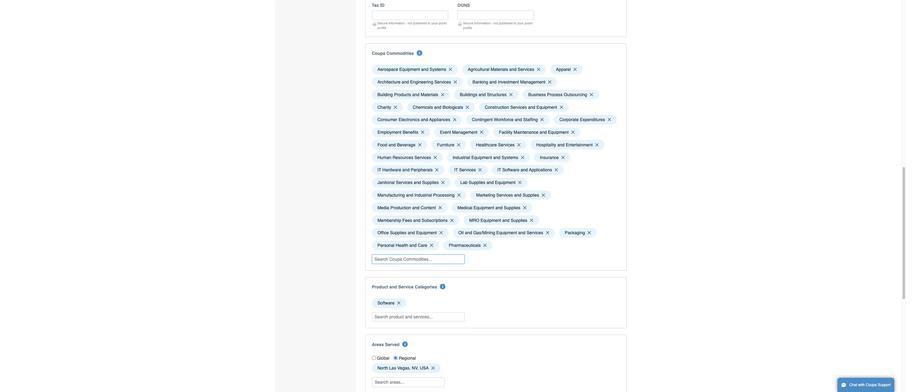 Task type: vqa. For each thing, say whether or not it's contained in the screenshot.
Systems corresponding to Aerospace Equipment and Systems
yes



Task type: describe. For each thing, give the bounding box(es) containing it.
it services
[[455, 168, 476, 173]]

supplies for medical equipment and supplies
[[504, 206, 521, 211]]

and up building products and materials on the top of page
[[402, 80, 409, 85]]

furniture option
[[432, 140, 466, 150]]

global
[[377, 356, 390, 361]]

equipment inside construction services and equipment option
[[537, 105, 557, 110]]

chemicals and biologicals
[[413, 105, 463, 110]]

nv,
[[412, 366, 419, 371]]

equipment inside the oil and gas/mining equipment and services option
[[497, 231, 517, 236]]

mro equipment and supplies
[[470, 218, 528, 223]]

healthcare services option
[[471, 140, 527, 150]]

food
[[378, 143, 388, 148]]

buildings
[[460, 92, 478, 97]]

medical
[[458, 206, 473, 211]]

secure information - not published to your public profile for tax id
[[378, 21, 447, 30]]

healthcare
[[476, 143, 497, 148]]

Tax ID text field
[[372, 10, 449, 20]]

banking and investment management option
[[467, 77, 557, 87]]

manufacturing and industrial processing option
[[372, 191, 467, 200]]

vegas,
[[398, 366, 411, 371]]

systems for aerospace equipment and systems
[[430, 67, 446, 72]]

insurance
[[540, 155, 559, 160]]

construction services and equipment option
[[479, 103, 569, 112]]

aerospace equipment and systems option
[[372, 65, 458, 74]]

event management option
[[435, 128, 489, 137]]

resources
[[393, 155, 414, 160]]

public for duns
[[525, 21, 533, 25]]

expenditures
[[580, 117, 605, 122]]

and up the engineering
[[421, 67, 429, 72]]

chat with coupa support
[[850, 384, 891, 388]]

content
[[421, 206, 436, 211]]

business process outsourcing option
[[523, 90, 599, 100]]

health
[[396, 243, 408, 248]]

hospitality
[[537, 143, 556, 148]]

food and beverage
[[378, 143, 416, 148]]

oil and gas/mining equipment and services
[[459, 231, 544, 236]]

employment
[[378, 130, 402, 135]]

consumer
[[378, 117, 398, 122]]

buildings and structures
[[460, 92, 507, 97]]

processing
[[433, 193, 455, 198]]

oil
[[459, 231, 464, 236]]

and left service
[[390, 285, 397, 290]]

manufacturing
[[378, 193, 405, 198]]

materials inside 'option'
[[421, 92, 439, 97]]

industrial equipment and systems
[[453, 155, 519, 160]]

and up "staffing"
[[528, 105, 536, 110]]

insurance option
[[535, 153, 571, 162]]

gas/mining
[[474, 231, 495, 236]]

profile for tax id
[[378, 26, 386, 30]]

equipment inside facility maintenance and equipment option
[[548, 130, 569, 135]]

staffing
[[524, 117, 538, 122]]

event management
[[440, 130, 478, 135]]

and up marketing at the right of page
[[487, 180, 494, 185]]

it for it hardware and peripherals
[[378, 168, 382, 173]]

benefits
[[403, 130, 419, 135]]

and down banking
[[479, 92, 486, 97]]

medical equipment and supplies option
[[452, 203, 532, 213]]

construction services and equipment
[[485, 105, 557, 110]]

to for tax id
[[428, 21, 431, 25]]

equipment inside the industrial equipment and systems option
[[472, 155, 492, 160]]

selected list box for coupa commodities
[[370, 63, 622, 252]]

hospitality and entertainment option
[[531, 140, 605, 150]]

and up media production and content option
[[406, 193, 414, 198]]

product
[[372, 285, 388, 290]]

product and service categories
[[372, 285, 437, 290]]

supplies for marketing services and supplies
[[523, 193, 539, 198]]

industrial equipment and systems option
[[447, 153, 530, 162]]

equipment inside lab supplies and equipment option
[[495, 180, 516, 185]]

coupa inside button
[[866, 384, 877, 388]]

and down architecture and engineering services option
[[413, 92, 420, 97]]

systems for industrial equipment and systems
[[502, 155, 519, 160]]

entertainment
[[566, 143, 593, 148]]

support
[[878, 384, 891, 388]]

building products and materials option
[[372, 90, 450, 100]]

chat with coupa support button
[[838, 379, 895, 393]]

lab supplies and equipment
[[461, 180, 516, 185]]

agricultural
[[468, 67, 490, 72]]

to for duns
[[514, 21, 517, 25]]

beverage
[[397, 143, 416, 148]]

it software and applications option
[[492, 166, 564, 175]]

janitorial
[[378, 180, 395, 185]]

employment benefits
[[378, 130, 419, 135]]

peripherals
[[411, 168, 433, 173]]

personal health and care
[[378, 243, 427, 248]]

and down "membership fees and subscriptions"
[[408, 231, 415, 236]]

human
[[378, 155, 392, 160]]

commodities
[[387, 51, 414, 56]]

industrial inside the manufacturing and industrial processing option
[[415, 193, 432, 198]]

appliances
[[429, 117, 451, 122]]

additional information image
[[403, 342, 408, 348]]

management inside "option"
[[520, 80, 546, 85]]

agricultural materials and services option
[[462, 65, 546, 74]]

management inside option
[[452, 130, 478, 135]]

duns
[[458, 3, 470, 8]]

and left content
[[413, 206, 420, 211]]

not for duns
[[494, 21, 498, 25]]

industrial inside option
[[453, 155, 470, 160]]

software option
[[372, 299, 406, 309]]

and up the oil and gas/mining equipment and services option
[[503, 218, 510, 223]]

corporate expenditures option
[[554, 115, 617, 125]]

chat
[[850, 384, 858, 388]]

it for it services
[[455, 168, 458, 173]]

lab supplies and equipment option
[[455, 178, 528, 188]]

it for it software and applications
[[498, 168, 502, 173]]

hospitality and entertainment
[[537, 143, 593, 148]]

DUNS text field
[[458, 10, 534, 20]]

manufacturing and industrial processing
[[378, 193, 455, 198]]

pharmaceuticals
[[449, 243, 481, 248]]

banking
[[473, 80, 489, 85]]

secure for duns
[[463, 21, 474, 25]]

marketing services and supplies option
[[471, 191, 551, 200]]

and left care
[[410, 243, 417, 248]]

north
[[378, 366, 388, 371]]

software inside software option
[[378, 301, 395, 306]]

it hardware and peripherals option
[[372, 166, 445, 175]]

furniture
[[437, 143, 455, 148]]

membership fees and subscriptions
[[378, 218, 448, 223]]

mro
[[470, 218, 480, 223]]

coupa commodities
[[372, 51, 414, 56]]

- for tax id
[[406, 21, 407, 25]]

contingent workforce and staffing option
[[467, 115, 550, 125]]

0 vertical spatial coupa
[[372, 51, 386, 56]]

secure information - not published to your public profile for duns
[[463, 21, 533, 30]]

structures
[[487, 92, 507, 97]]

electronics
[[399, 117, 420, 122]]

and down 'healthcare services' option
[[494, 155, 501, 160]]

tax id
[[372, 3, 385, 8]]

contingent
[[472, 117, 493, 122]]

information for tax id
[[389, 21, 405, 25]]

facility
[[499, 130, 513, 135]]

media
[[378, 206, 389, 211]]

and right banking
[[490, 80, 497, 85]]



Task type: locate. For each thing, give the bounding box(es) containing it.
1 horizontal spatial management
[[520, 80, 546, 85]]

0 vertical spatial selected list box
[[370, 63, 622, 252]]

it down furniture option
[[455, 168, 458, 173]]

Search product and services... field
[[372, 313, 465, 322]]

0 horizontal spatial not
[[408, 21, 412, 25]]

and down it software and applications
[[514, 193, 522, 198]]

selected list box containing aerospace equipment and systems
[[370, 63, 622, 252]]

information
[[389, 21, 405, 25], [475, 21, 491, 25]]

media production and content
[[378, 206, 436, 211]]

public
[[439, 21, 447, 25], [525, 21, 533, 25]]

coupa right with
[[866, 384, 877, 388]]

equipment down marketing at the right of page
[[474, 206, 495, 211]]

served
[[385, 343, 400, 348]]

to down the duns text field
[[514, 21, 517, 25]]

business
[[529, 92, 546, 97]]

healthcare services
[[476, 143, 515, 148]]

0 horizontal spatial profile
[[378, 26, 386, 30]]

engineering
[[410, 80, 433, 85]]

packaging
[[565, 231, 585, 236]]

selected list box for product and service categories
[[370, 297, 622, 310]]

areas
[[372, 343, 384, 348]]

software inside it software and applications 'option'
[[503, 168, 520, 173]]

office
[[378, 231, 389, 236]]

1 horizontal spatial to
[[514, 21, 517, 25]]

north las vegas, nv, usa option
[[372, 364, 441, 374]]

materials inside option
[[491, 67, 508, 72]]

materials up investment
[[491, 67, 508, 72]]

and left applications
[[521, 168, 528, 173]]

1 vertical spatial additional information image
[[440, 285, 446, 290]]

1 vertical spatial materials
[[421, 92, 439, 97]]

selected list box
[[370, 63, 622, 252], [370, 297, 622, 310]]

1 horizontal spatial systems
[[502, 155, 519, 160]]

marketing
[[476, 193, 495, 198]]

event
[[440, 130, 451, 135]]

2 - from the left
[[492, 21, 493, 25]]

additional information image up "aerospace equipment and systems" option
[[417, 50, 423, 56]]

equipment inside 'mro equipment and supplies' option
[[481, 218, 501, 223]]

building products and materials
[[378, 92, 439, 97]]

1 secure information - not published to your public profile from the left
[[378, 21, 447, 30]]

1 vertical spatial coupa
[[866, 384, 877, 388]]

0 horizontal spatial software
[[378, 301, 395, 306]]

business process outsourcing
[[529, 92, 588, 97]]

equipment down healthcare
[[472, 155, 492, 160]]

equipment
[[400, 67, 420, 72], [537, 105, 557, 110], [548, 130, 569, 135], [472, 155, 492, 160], [495, 180, 516, 185], [474, 206, 495, 211], [481, 218, 501, 223], [416, 231, 437, 236], [497, 231, 517, 236]]

it up lab supplies and equipment option
[[498, 168, 502, 173]]

0 vertical spatial management
[[520, 80, 546, 85]]

0 horizontal spatial management
[[452, 130, 478, 135]]

additional information image for coupa commodities
[[417, 50, 423, 56]]

supplies down it software and applications 'option'
[[523, 193, 539, 198]]

1 to from the left
[[428, 21, 431, 25]]

and down 'mro equipment and supplies' option
[[519, 231, 526, 236]]

1 your from the left
[[432, 21, 438, 25]]

supplies down peripherals
[[422, 180, 439, 185]]

1 selected list box from the top
[[370, 63, 622, 252]]

None radio
[[394, 357, 398, 361]]

0 vertical spatial industrial
[[453, 155, 470, 160]]

not down the duns text field
[[494, 21, 498, 25]]

1 horizontal spatial profile
[[463, 26, 472, 30]]

packaging option
[[560, 229, 597, 238]]

profile down id
[[378, 26, 386, 30]]

0 horizontal spatial your
[[432, 21, 438, 25]]

coupa up the aerospace
[[372, 51, 386, 56]]

0 horizontal spatial it
[[378, 168, 382, 173]]

it hardware and peripherals
[[378, 168, 433, 173]]

maintenance
[[514, 130, 539, 135]]

information for duns
[[475, 21, 491, 25]]

0 vertical spatial materials
[[491, 67, 508, 72]]

0 horizontal spatial -
[[406, 21, 407, 25]]

equipment up architecture and engineering services
[[400, 67, 420, 72]]

to down "tax id" text field at the left of the page
[[428, 21, 431, 25]]

care
[[418, 243, 427, 248]]

and up mro equipment and supplies
[[496, 206, 503, 211]]

applications
[[529, 168, 552, 173]]

2 information from the left
[[475, 21, 491, 25]]

janitorial services and supplies
[[378, 180, 439, 185]]

supplies right 'lab'
[[469, 180, 486, 185]]

equipment down 'mro equipment and supplies' option
[[497, 231, 517, 236]]

and
[[421, 67, 429, 72], [510, 67, 517, 72], [402, 80, 409, 85], [490, 80, 497, 85], [413, 92, 420, 97], [479, 92, 486, 97], [434, 105, 442, 110], [528, 105, 536, 110], [421, 117, 428, 122], [515, 117, 522, 122], [540, 130, 547, 135], [389, 143, 396, 148], [558, 143, 565, 148], [494, 155, 501, 160], [403, 168, 410, 173], [521, 168, 528, 173], [414, 180, 421, 185], [487, 180, 494, 185], [406, 193, 414, 198], [514, 193, 522, 198], [413, 206, 420, 211], [496, 206, 503, 211], [414, 218, 421, 223], [503, 218, 510, 223], [408, 231, 415, 236], [465, 231, 472, 236], [519, 231, 526, 236], [410, 243, 417, 248], [390, 285, 397, 290]]

and up manufacturing and industrial processing
[[414, 180, 421, 185]]

2 it from the left
[[455, 168, 458, 173]]

employment benefits option
[[372, 128, 430, 137]]

1 vertical spatial selected list box
[[370, 297, 622, 310]]

media production and content option
[[372, 203, 448, 213]]

0 horizontal spatial additional information image
[[417, 50, 423, 56]]

with
[[859, 384, 865, 388]]

equipment up hospitality and entertainment
[[548, 130, 569, 135]]

1 horizontal spatial additional information image
[[440, 285, 446, 290]]

2 public from the left
[[525, 21, 533, 25]]

0 horizontal spatial secure
[[378, 21, 388, 25]]

secure for tax id
[[378, 21, 388, 25]]

categories
[[415, 285, 437, 290]]

it
[[378, 168, 382, 173], [455, 168, 458, 173], [498, 168, 502, 173]]

1 it from the left
[[378, 168, 382, 173]]

human resources services
[[378, 155, 431, 160]]

subscriptions
[[422, 218, 448, 223]]

lab
[[461, 180, 468, 185]]

0 vertical spatial systems
[[430, 67, 446, 72]]

charity option
[[372, 103, 403, 112]]

and down human resources services option
[[403, 168, 410, 173]]

- for duns
[[492, 21, 493, 25]]

management
[[520, 80, 546, 85], [452, 130, 478, 135]]

1 horizontal spatial your
[[518, 21, 524, 25]]

investment
[[498, 80, 519, 85]]

2 your from the left
[[518, 21, 524, 25]]

and down chemicals
[[421, 117, 428, 122]]

usa
[[420, 366, 429, 371]]

banking and investment management
[[473, 80, 546, 85]]

2 not from the left
[[494, 21, 498, 25]]

equipment up marketing services and supplies
[[495, 180, 516, 185]]

pharmaceuticals option
[[443, 241, 493, 251]]

north las vegas, nv, usa
[[378, 366, 429, 371]]

human resources services option
[[372, 153, 443, 162]]

and right oil
[[465, 231, 472, 236]]

3 it from the left
[[498, 168, 502, 173]]

secure down id
[[378, 21, 388, 25]]

supplies
[[422, 180, 439, 185], [469, 180, 486, 185], [523, 193, 539, 198], [504, 206, 521, 211], [511, 218, 528, 223], [390, 231, 407, 236]]

tax
[[372, 3, 379, 8]]

1 - from the left
[[406, 21, 407, 25]]

Search Coupa Commodities... field
[[372, 255, 465, 264]]

1 horizontal spatial industrial
[[453, 155, 470, 160]]

1 vertical spatial systems
[[502, 155, 519, 160]]

systems down 'healthcare services' option
[[502, 155, 519, 160]]

1 vertical spatial management
[[452, 130, 478, 135]]

janitorial services and supplies option
[[372, 178, 451, 188]]

1 secure from the left
[[378, 21, 388, 25]]

your for duns
[[518, 21, 524, 25]]

not down "tax id" text field at the left of the page
[[408, 21, 412, 25]]

2 horizontal spatial it
[[498, 168, 502, 173]]

construction
[[485, 105, 509, 110]]

equipment inside the medical equipment and supplies option
[[474, 206, 495, 211]]

selected list box containing software
[[370, 297, 622, 310]]

office supplies and equipment
[[378, 231, 437, 236]]

1 not from the left
[[408, 21, 412, 25]]

0 vertical spatial additional information image
[[417, 50, 423, 56]]

0 horizontal spatial coupa
[[372, 51, 386, 56]]

equipment down the medical equipment and supplies option
[[481, 218, 501, 223]]

materials up chemicals
[[421, 92, 439, 97]]

0 vertical spatial software
[[503, 168, 520, 173]]

- down the duns text field
[[492, 21, 493, 25]]

fees
[[403, 218, 412, 223]]

your for tax id
[[432, 21, 438, 25]]

services inside 'option'
[[459, 168, 476, 173]]

0 horizontal spatial industrial
[[415, 193, 432, 198]]

published for tax id
[[413, 21, 427, 25]]

personal
[[378, 243, 395, 248]]

and left "staffing"
[[515, 117, 522, 122]]

published for duns
[[499, 21, 513, 25]]

oil and gas/mining equipment and services option
[[453, 229, 555, 238]]

mro equipment and supplies option
[[464, 216, 539, 225]]

services inside option
[[415, 155, 431, 160]]

it inside it services 'option'
[[455, 168, 458, 173]]

buildings and structures option
[[455, 90, 519, 100]]

0 horizontal spatial public
[[439, 21, 447, 25]]

membership fees and subscriptions option
[[372, 216, 460, 225]]

secure down "duns"
[[463, 21, 474, 25]]

it inside it hardware and peripherals option
[[378, 168, 382, 173]]

management right event
[[452, 130, 478, 135]]

corporate
[[560, 117, 579, 122]]

- down "tax id" text field at the left of the page
[[406, 21, 407, 25]]

architecture
[[378, 80, 401, 85]]

information down "tax id" text field at the left of the page
[[389, 21, 405, 25]]

published down "tax id" text field at the left of the page
[[413, 21, 427, 25]]

profile for duns
[[463, 26, 472, 30]]

hardware
[[383, 168, 401, 173]]

secure
[[378, 21, 388, 25], [463, 21, 474, 25]]

and up "banking and investment management" "option" at the right top
[[510, 67, 517, 72]]

las
[[389, 366, 396, 371]]

0 horizontal spatial materials
[[421, 92, 439, 97]]

apparel option
[[551, 65, 583, 74]]

additional information image for product and service categories
[[440, 285, 446, 290]]

0 horizontal spatial to
[[428, 21, 431, 25]]

public for tax id
[[439, 21, 447, 25]]

equipment up care
[[416, 231, 437, 236]]

materials
[[491, 67, 508, 72], [421, 92, 439, 97]]

additional information image
[[417, 50, 423, 56], [440, 285, 446, 290]]

information down the duns text field
[[475, 21, 491, 25]]

equipment inside "aerospace equipment and systems" option
[[400, 67, 420, 72]]

1 horizontal spatial coupa
[[866, 384, 877, 388]]

aerospace
[[378, 67, 398, 72]]

id
[[380, 3, 385, 8]]

1 horizontal spatial materials
[[491, 67, 508, 72]]

industrial
[[453, 155, 470, 160], [415, 193, 432, 198]]

your down the duns text field
[[518, 21, 524, 25]]

selected areas list box
[[370, 363, 622, 375]]

2 to from the left
[[514, 21, 517, 25]]

1 horizontal spatial secure information - not published to your public profile
[[463, 21, 533, 30]]

industrial up it services
[[453, 155, 470, 160]]

management up business
[[520, 80, 546, 85]]

secure information - not published to your public profile
[[378, 21, 447, 30], [463, 21, 533, 30]]

supplies up the oil and gas/mining equipment and services option
[[511, 218, 528, 223]]

chemicals and biologicals option
[[407, 103, 475, 112]]

1 profile from the left
[[378, 26, 386, 30]]

secure information - not published to your public profile down "tax id" text field at the left of the page
[[378, 21, 447, 30]]

systems inside option
[[430, 67, 446, 72]]

products
[[394, 92, 411, 97]]

agricultural materials and services
[[468, 67, 535, 72]]

membership
[[378, 218, 401, 223]]

1 published from the left
[[413, 21, 427, 25]]

supplies down marketing services and supplies option
[[504, 206, 521, 211]]

0 horizontal spatial information
[[389, 21, 405, 25]]

not for tax id
[[408, 21, 412, 25]]

Search areas... text field
[[373, 378, 444, 388]]

0 horizontal spatial published
[[413, 21, 427, 25]]

profile down "duns"
[[463, 26, 472, 30]]

production
[[391, 206, 411, 211]]

building
[[378, 92, 393, 97]]

1 horizontal spatial software
[[503, 168, 520, 173]]

medical equipment and supplies
[[458, 206, 521, 211]]

secure information - not published to your public profile down the duns text field
[[463, 21, 533, 30]]

2 secure from the left
[[463, 21, 474, 25]]

None radio
[[372, 357, 376, 361]]

consumer electronics and appliances option
[[372, 115, 462, 125]]

2 published from the left
[[499, 21, 513, 25]]

1 horizontal spatial information
[[475, 21, 491, 25]]

services
[[518, 67, 535, 72], [435, 80, 451, 85], [511, 105, 527, 110], [498, 143, 515, 148], [415, 155, 431, 160], [459, 168, 476, 173], [396, 180, 413, 185], [497, 193, 513, 198], [527, 231, 544, 236]]

1 public from the left
[[439, 21, 447, 25]]

it left the hardware
[[378, 168, 382, 173]]

software down product
[[378, 301, 395, 306]]

additional information image right categories
[[440, 285, 446, 290]]

and up hospitality
[[540, 130, 547, 135]]

2 profile from the left
[[463, 26, 472, 30]]

personal health and care option
[[372, 241, 439, 251]]

office supplies and equipment option
[[372, 229, 449, 238]]

to
[[428, 21, 431, 25], [514, 21, 517, 25]]

it software and applications
[[498, 168, 552, 173]]

service
[[398, 285, 414, 290]]

facility maintenance and equipment option
[[494, 128, 581, 137]]

systems
[[430, 67, 446, 72], [502, 155, 519, 160]]

2 secure information - not published to your public profile from the left
[[463, 21, 533, 30]]

supplies for janitorial services and supplies
[[422, 180, 439, 185]]

and right 'food'
[[389, 143, 396, 148]]

your down "tax id" text field at the left of the page
[[432, 21, 438, 25]]

regional
[[399, 356, 416, 361]]

chemicals
[[413, 105, 433, 110]]

food and beverage option
[[372, 140, 427, 150]]

industrial up content
[[415, 193, 432, 198]]

supplies for mro equipment and supplies
[[511, 218, 528, 223]]

1 horizontal spatial not
[[494, 21, 498, 25]]

1 horizontal spatial published
[[499, 21, 513, 25]]

supplies inside "option"
[[390, 231, 407, 236]]

0 horizontal spatial secure information - not published to your public profile
[[378, 21, 447, 30]]

systems up the engineering
[[430, 67, 446, 72]]

coupa
[[372, 51, 386, 56], [866, 384, 877, 388]]

supplies up health
[[390, 231, 407, 236]]

corporate expenditures
[[560, 117, 605, 122]]

your
[[432, 21, 438, 25], [518, 21, 524, 25]]

and right the fees at the bottom left of page
[[414, 218, 421, 223]]

and up appliances
[[434, 105, 442, 110]]

1 information from the left
[[389, 21, 405, 25]]

1 horizontal spatial public
[[525, 21, 533, 25]]

1 horizontal spatial secure
[[463, 21, 474, 25]]

outsourcing
[[564, 92, 588, 97]]

equipment inside office supplies and equipment "option"
[[416, 231, 437, 236]]

it services option
[[449, 166, 488, 175]]

software up lab supplies and equipment option
[[503, 168, 520, 173]]

biologicals
[[443, 105, 463, 110]]

and right hospitality
[[558, 143, 565, 148]]

supplies inside option
[[523, 193, 539, 198]]

1 horizontal spatial -
[[492, 21, 493, 25]]

architecture and engineering services option
[[372, 77, 463, 87]]

workforce
[[494, 117, 514, 122]]

2 selected list box from the top
[[370, 297, 622, 310]]

1 vertical spatial software
[[378, 301, 395, 306]]

it inside it software and applications 'option'
[[498, 168, 502, 173]]

systems inside option
[[502, 155, 519, 160]]

areas served
[[372, 343, 400, 348]]

equipment down process
[[537, 105, 557, 110]]

0 horizontal spatial systems
[[430, 67, 446, 72]]

1 horizontal spatial it
[[455, 168, 458, 173]]

1 vertical spatial industrial
[[415, 193, 432, 198]]

published down the duns text field
[[499, 21, 513, 25]]



